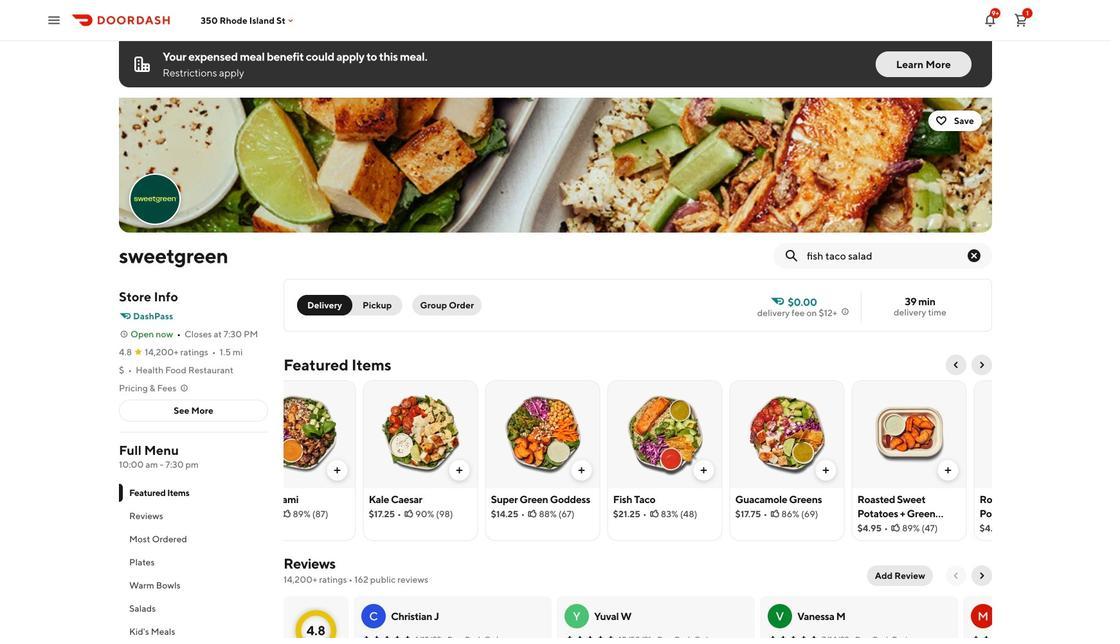 Task type: describe. For each thing, give the bounding box(es) containing it.
order methods option group
[[297, 295, 402, 316]]

add item to cart image for 'super green goddess' 'image'
[[577, 466, 587, 476]]

add item to cart image for kale caesar image
[[455, 466, 465, 476]]

Item Search search field
[[807, 249, 967, 263]]

kale caesar image
[[364, 381, 478, 489]]

previous button of carousel image
[[952, 360, 962, 371]]

1 items, open order cart image
[[1014, 13, 1029, 28]]

add item to cart image for roasted sweet potatoes + green goddess ranch image
[[944, 466, 954, 476]]



Task type: locate. For each thing, give the bounding box(es) containing it.
next image
[[977, 571, 988, 582]]

0 horizontal spatial add item to cart image
[[577, 466, 587, 476]]

None radio
[[297, 295, 353, 316], [345, 295, 402, 316], [297, 295, 353, 316], [345, 295, 402, 316]]

2 horizontal spatial add item to cart image
[[944, 466, 954, 476]]

1 horizontal spatial add item to cart image
[[455, 466, 465, 476]]

add item to cart image
[[332, 466, 343, 476], [455, 466, 465, 476], [944, 466, 954, 476]]

add item to cart image for shroomami image
[[332, 466, 343, 476]]

1 add item to cart image from the left
[[332, 466, 343, 476]]

roasted sweet potatoes + hot honey mustard image
[[975, 381, 1089, 489]]

super green goddess image
[[486, 381, 600, 489]]

2 add item to cart image from the left
[[699, 466, 709, 476]]

fish taco image
[[608, 381, 722, 489]]

add item to cart image
[[577, 466, 587, 476], [699, 466, 709, 476], [821, 466, 832, 476]]

previous image
[[952, 571, 962, 582]]

roasted sweet potatoes + green goddess ranch image
[[853, 381, 967, 489]]

notification bell image
[[983, 13, 999, 28]]

add item to cart image for the fish taco image
[[699, 466, 709, 476]]

guacamole greens image
[[731, 381, 844, 489]]

add item to cart image for guacamole greens image
[[821, 466, 832, 476]]

3 add item to cart image from the left
[[821, 466, 832, 476]]

1 horizontal spatial add item to cart image
[[699, 466, 709, 476]]

1 add item to cart image from the left
[[577, 466, 587, 476]]

0 horizontal spatial add item to cart image
[[332, 466, 343, 476]]

shroomami image
[[242, 381, 355, 489]]

3 add item to cart image from the left
[[944, 466, 954, 476]]

next button of carousel image
[[977, 360, 988, 371]]

heading
[[284, 355, 392, 376]]

open menu image
[[46, 13, 62, 28]]

2 horizontal spatial add item to cart image
[[821, 466, 832, 476]]

2 add item to cart image from the left
[[455, 466, 465, 476]]

sweetgreen image
[[119, 98, 993, 233], [131, 175, 180, 224]]



Task type: vqa. For each thing, say whether or not it's contained in the screenshot.
Roasted Sweet Potatoes + Green Goddess Ranch image
yes



